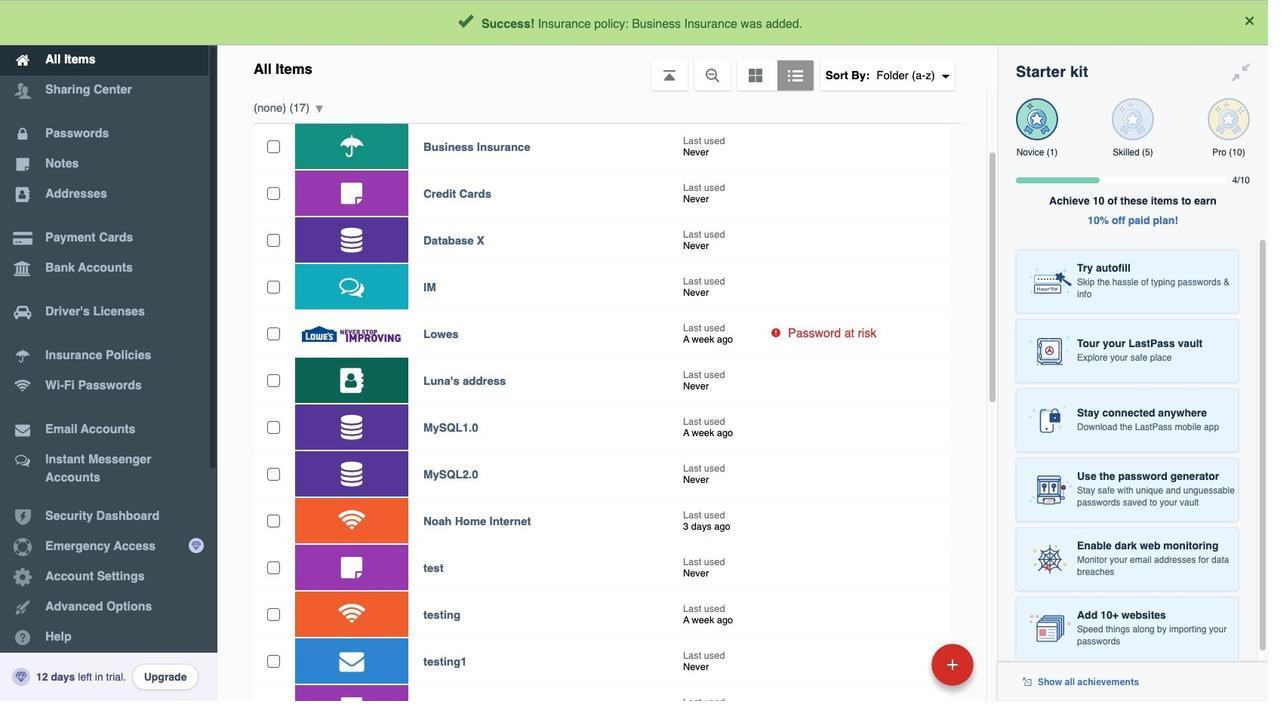 Task type: locate. For each thing, give the bounding box(es) containing it.
new item element
[[828, 643, 979, 686]]

new item navigation
[[828, 639, 983, 701]]

alert
[[0, 0, 1268, 45]]



Task type: vqa. For each thing, say whether or not it's contained in the screenshot.
password field
no



Task type: describe. For each thing, give the bounding box(es) containing it.
search my vault text field
[[364, 6, 967, 39]]

vault options navigation
[[217, 45, 998, 91]]

Search search field
[[364, 6, 967, 39]]

main navigation navigation
[[0, 0, 217, 701]]



